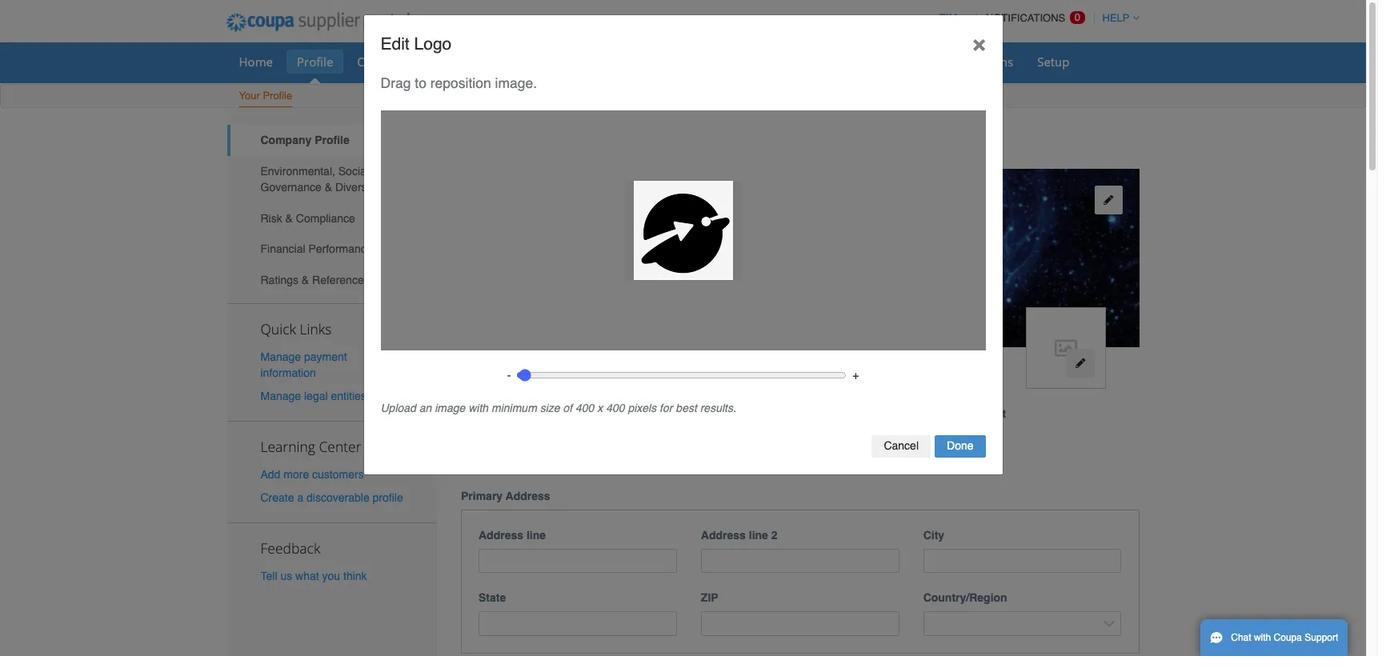 Task type: describe. For each thing, give the bounding box(es) containing it.
financial performance link
[[227, 234, 437, 265]]

diversity
[[335, 181, 378, 194]]

1 vertical spatial company
[[485, 407, 536, 420]]

reposition
[[430, 75, 491, 91]]

& inside environmental, social, governance & diversity
[[325, 181, 332, 194]]

your profile
[[239, 90, 292, 102]]

setup
[[1037, 54, 1070, 70]]

tell
[[261, 570, 277, 583]]

you
[[322, 570, 340, 583]]

risk
[[261, 212, 282, 225]]

service/time sheets
[[420, 54, 532, 70]]

& for references
[[302, 274, 309, 287]]

logo image
[[1026, 307, 1106, 389]]

risk & compliance link
[[227, 203, 437, 234]]

is ultimate parent
[[912, 407, 1006, 420]]

company profile
[[261, 134, 350, 147]]

manage for manage payment information
[[261, 350, 301, 363]]

upload an image with minimum size of 400 x 400 pixels for best results.
[[381, 402, 736, 415]]

parent
[[971, 407, 1006, 420]]

city
[[923, 529, 945, 542]]

address line
[[479, 529, 546, 542]]

your profile link
[[238, 86, 293, 107]]

no
[[980, 440, 995, 453]]

manage payment information link
[[261, 350, 347, 379]]

zip
[[701, 592, 718, 604]]

line for address line
[[527, 529, 546, 542]]

1 vertical spatial change image image
[[1075, 358, 1086, 369]]

ons
[[993, 54, 1013, 70]]

environmental,
[[261, 165, 335, 178]]

primary
[[461, 490, 503, 502]]

tell us what you think
[[261, 570, 367, 583]]

is
[[912, 407, 921, 420]]

setup link
[[1027, 50, 1080, 74]]

City text field
[[923, 549, 1122, 573]]

upload
[[381, 402, 416, 415]]

profile link
[[287, 50, 344, 74]]

country/region
[[923, 592, 1007, 604]]

x
[[597, 402, 603, 415]]

-
[[507, 369, 511, 382]]

what
[[295, 570, 319, 583]]

add
[[261, 468, 280, 481]]

home link
[[229, 50, 283, 74]]

cancel
[[884, 440, 919, 452]]

sheets
[[495, 54, 532, 70]]

size
[[540, 402, 560, 415]]

State text field
[[479, 612, 677, 636]]

learning
[[261, 437, 315, 456]]

best
[[676, 402, 697, 415]]

chat with coupa support
[[1231, 632, 1339, 644]]

financial
[[261, 243, 305, 256]]

risk & compliance
[[261, 212, 355, 225]]

× dialog
[[363, 14, 1003, 476]]

service/time
[[420, 54, 492, 70]]

service/time sheets link
[[410, 50, 543, 74]]

quick links
[[261, 319, 332, 338]]

×
[[973, 30, 986, 56]]

done button
[[935, 435, 986, 458]]

of
[[563, 402, 572, 415]]

manage legal entities link
[[261, 390, 366, 403]]

as
[[788, 407, 802, 420]]

done
[[947, 440, 974, 452]]

us
[[280, 570, 292, 583]]

profile
[[373, 492, 403, 504]]

social,
[[338, 165, 372, 178]]

customers
[[312, 468, 364, 481]]

Address line text field
[[479, 549, 677, 573]]

doing business as
[[701, 407, 802, 420]]

an
[[419, 402, 432, 415]]

chat with coupa support button
[[1201, 620, 1348, 656]]

ratings & references link
[[227, 265, 437, 296]]

address for address line
[[479, 529, 524, 542]]

pixels
[[628, 402, 657, 415]]

discoverable
[[307, 492, 370, 504]]

compliance
[[296, 212, 355, 225]]

& for compliance
[[285, 212, 293, 225]]

think
[[343, 570, 367, 583]]

for
[[660, 402, 673, 415]]

ratings
[[261, 274, 299, 287]]

add more customers
[[261, 468, 364, 481]]

financial performance
[[261, 243, 373, 256]]



Task type: vqa. For each thing, say whether or not it's contained in the screenshot.
"own"
no



Task type: locate. For each thing, give the bounding box(es) containing it.
None radio
[[912, 441, 922, 451], [964, 441, 975, 451], [912, 441, 922, 451], [964, 441, 975, 451]]

performance
[[308, 243, 373, 256]]

ratings & references
[[261, 274, 370, 287]]

create
[[261, 492, 294, 504]]

0 vertical spatial profile
[[297, 54, 333, 70]]

edit
[[381, 34, 410, 53]]

0 horizontal spatial line
[[527, 529, 546, 542]]

entities
[[331, 390, 366, 403]]

2 vertical spatial &
[[302, 274, 309, 287]]

center
[[319, 437, 361, 456]]

0 vertical spatial with
[[468, 402, 488, 415]]

environmental, social, governance & diversity link
[[227, 156, 437, 203]]

& inside ratings & references link
[[302, 274, 309, 287]]

a
[[297, 492, 304, 504]]

tell us what you think button
[[261, 569, 367, 585]]

& inside risk & compliance link
[[285, 212, 293, 225]]

1 vertical spatial &
[[285, 212, 293, 225]]

1 vertical spatial profile
[[263, 90, 292, 102]]

2 vertical spatial profile
[[315, 134, 350, 147]]

none range field inside × dialog
[[517, 369, 847, 382]]

feedback
[[261, 539, 320, 558]]

None text field
[[478, 427, 677, 452]]

references
[[312, 274, 370, 287]]

to
[[415, 75, 427, 91]]

business
[[736, 407, 785, 420]]

address left '2'
[[701, 529, 746, 542]]

address
[[506, 490, 550, 502], [479, 529, 524, 542], [701, 529, 746, 542]]

400 left the x
[[576, 402, 594, 415]]

add more customers link
[[261, 468, 364, 481]]

drag to reposition image.
[[381, 75, 537, 91]]

2 manage from the top
[[261, 390, 301, 403]]

400 right the x
[[606, 402, 625, 415]]

profile up social,
[[315, 134, 350, 147]]

background image
[[461, 169, 1139, 347]]

0 vertical spatial manage
[[261, 350, 301, 363]]

profile for company profile
[[315, 134, 350, 147]]

address for address line 2
[[701, 529, 746, 542]]

add-
[[967, 54, 993, 70]]

1 horizontal spatial company
[[485, 407, 536, 420]]

name
[[539, 407, 570, 420]]

None range field
[[517, 369, 847, 382]]

manage legal entities
[[261, 390, 366, 403]]

state
[[479, 592, 506, 604]]

line left '2'
[[749, 529, 768, 542]]

cancel button
[[872, 435, 931, 458]]

1 manage from the top
[[261, 350, 301, 363]]

edit logo
[[381, 34, 452, 53]]

governance
[[261, 181, 322, 194]]

+
[[853, 369, 859, 382]]

company
[[261, 134, 312, 147], [485, 407, 536, 420]]

create a discoverable profile
[[261, 492, 403, 504]]

with right chat
[[1254, 632, 1271, 644]]

orders link
[[347, 50, 407, 74]]

environmental, social, governance & diversity
[[261, 165, 378, 194]]

line for address line 2
[[749, 529, 768, 542]]

1 horizontal spatial change image image
[[1103, 195, 1114, 206]]

orders
[[357, 54, 396, 70]]

results.
[[700, 402, 736, 415]]

manage for manage legal entities
[[261, 390, 301, 403]]

2 400 from the left
[[606, 402, 625, 415]]

1 horizontal spatial &
[[302, 274, 309, 287]]

payment
[[304, 350, 347, 363]]

profile for your profile
[[263, 90, 292, 102]]

learning center
[[261, 437, 361, 456]]

1 vertical spatial manage
[[261, 390, 301, 403]]

manage
[[261, 350, 301, 363], [261, 390, 301, 403]]

0 horizontal spatial company
[[261, 134, 312, 147]]

manage payment information
[[261, 350, 347, 379]]

with inside × dialog
[[468, 402, 488, 415]]

with inside button
[[1254, 632, 1271, 644]]

more
[[284, 468, 309, 481]]

address down primary address at the left bottom of page
[[479, 529, 524, 542]]

address up address line
[[506, 490, 550, 502]]

your
[[239, 90, 260, 102]]

profile down coupa supplier portal "image"
[[297, 54, 333, 70]]

minimum
[[491, 402, 537, 415]]

manage inside the manage payment information
[[261, 350, 301, 363]]

2
[[771, 529, 778, 542]]

chat
[[1231, 632, 1252, 644]]

profile
[[297, 54, 333, 70], [263, 90, 292, 102], [315, 134, 350, 147]]

profile right 'your'
[[263, 90, 292, 102]]

1 horizontal spatial with
[[1254, 632, 1271, 644]]

* company name
[[478, 407, 570, 420]]

company up environmental,
[[261, 134, 312, 147]]

1 400 from the left
[[576, 402, 594, 415]]

*
[[478, 407, 482, 420]]

drag
[[381, 75, 411, 91]]

&
[[325, 181, 332, 194], [285, 212, 293, 225], [302, 274, 309, 287]]

company profile link
[[227, 125, 437, 156]]

quick
[[261, 319, 296, 338]]

400
[[576, 402, 594, 415], [606, 402, 625, 415]]

& left diversity
[[325, 181, 332, 194]]

1 horizontal spatial line
[[749, 529, 768, 542]]

manage up information
[[261, 350, 301, 363]]

doing
[[701, 407, 733, 420]]

image.
[[495, 75, 537, 91]]

1 line from the left
[[527, 529, 546, 542]]

primary address
[[461, 490, 550, 502]]

Address line 2 text field
[[701, 549, 899, 573]]

ZIP text field
[[701, 612, 899, 636]]

& right ratings
[[302, 274, 309, 287]]

information
[[261, 366, 316, 379]]

2 line from the left
[[749, 529, 768, 542]]

change image image
[[1103, 195, 1114, 206], [1075, 358, 1086, 369]]

2 horizontal spatial &
[[325, 181, 332, 194]]

0 vertical spatial change image image
[[1103, 195, 1114, 206]]

company right *
[[485, 407, 536, 420]]

1 vertical spatial with
[[1254, 632, 1271, 644]]

0 horizontal spatial &
[[285, 212, 293, 225]]

0 horizontal spatial 400
[[576, 402, 594, 415]]

0 vertical spatial &
[[325, 181, 332, 194]]

line up address line text box
[[527, 529, 546, 542]]

& right the risk
[[285, 212, 293, 225]]

add-ons
[[967, 54, 1013, 70]]

Doing Business As text field
[[701, 427, 900, 452]]

home
[[239, 54, 273, 70]]

coupa
[[1274, 632, 1302, 644]]

manage down information
[[261, 390, 301, 403]]

0 vertical spatial company
[[261, 134, 312, 147]]

× button
[[956, 15, 1003, 71]]

logo
[[414, 34, 452, 53]]

ultimate
[[924, 407, 968, 420]]

with
[[468, 402, 488, 415], [1254, 632, 1271, 644]]

image
[[435, 402, 465, 415]]

coupa supplier portal image
[[215, 2, 421, 42]]

1 horizontal spatial 400
[[606, 402, 625, 415]]

with right image
[[468, 402, 488, 415]]

0 horizontal spatial change image image
[[1075, 358, 1086, 369]]

create a discoverable profile link
[[261, 492, 403, 504]]

0 horizontal spatial with
[[468, 402, 488, 415]]

address line 2
[[701, 529, 778, 542]]



